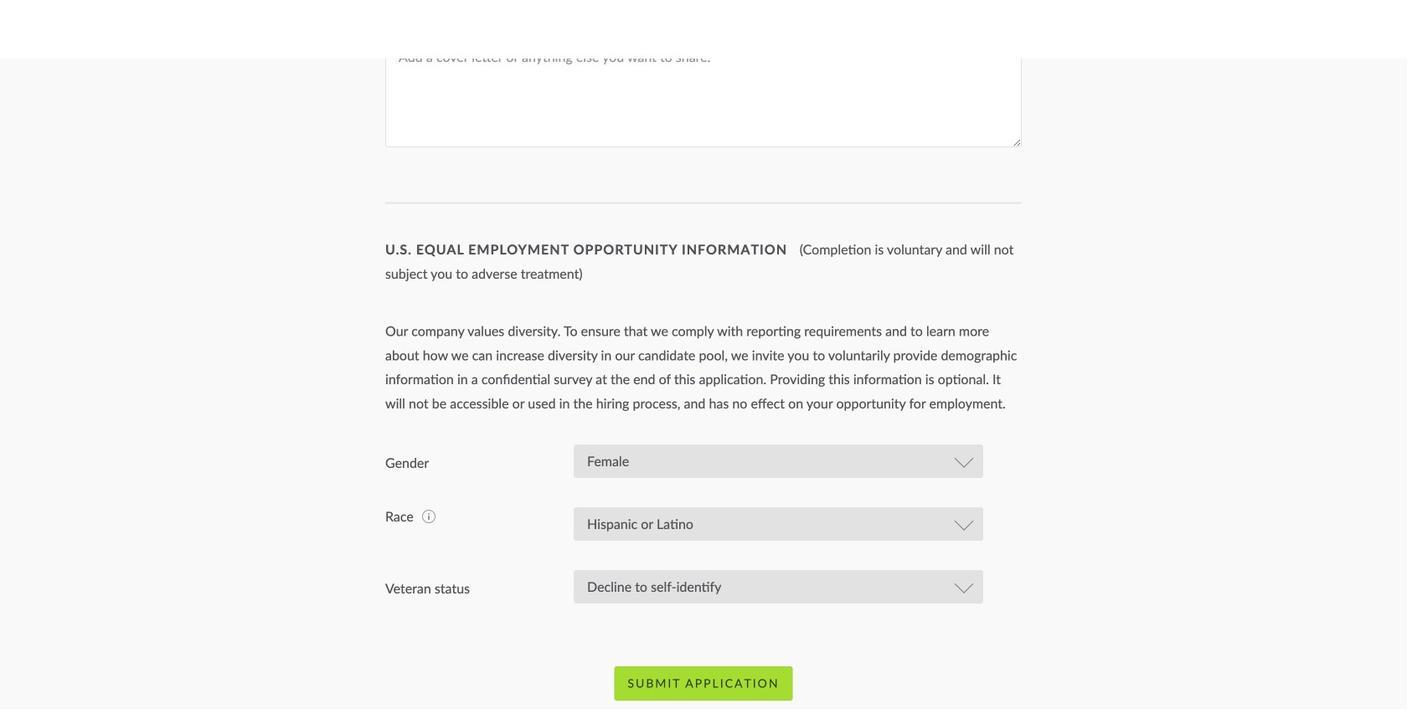 Task type: locate. For each thing, give the bounding box(es) containing it.
Add a cover letter or anything else you want to share. text field
[[385, 38, 1022, 147]]

click to see details about each option. image
[[422, 510, 435, 523]]



Task type: vqa. For each thing, say whether or not it's contained in the screenshot.
People.Ai Logo
no



